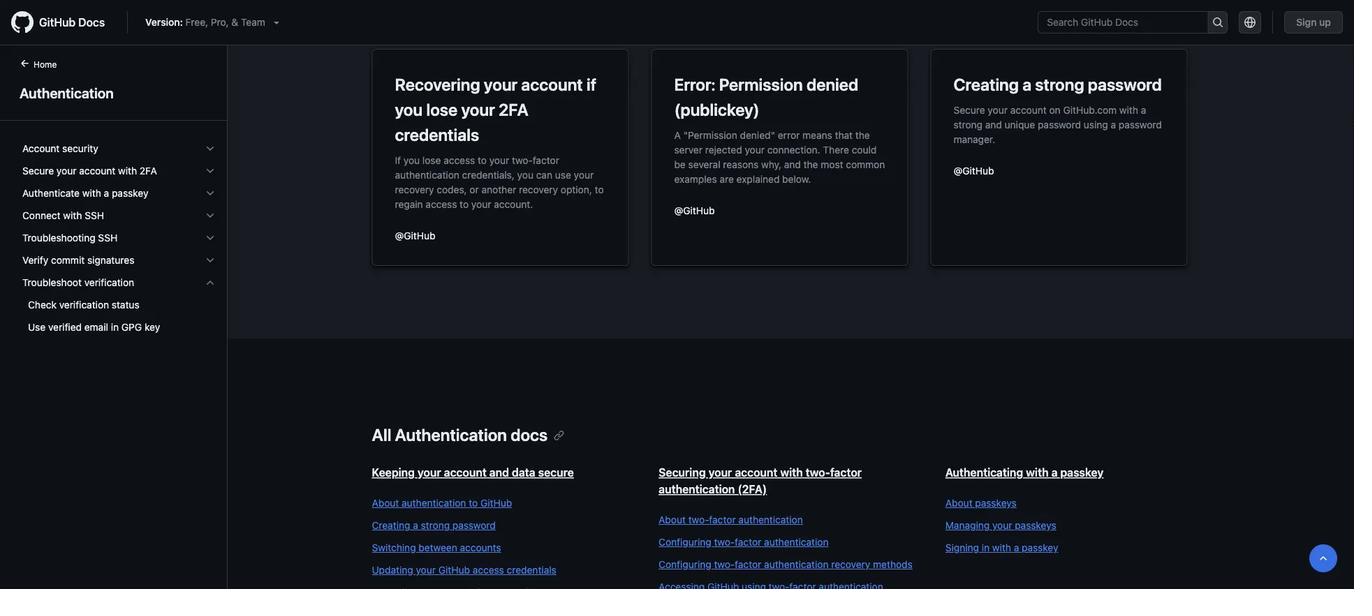 Task type: locate. For each thing, give the bounding box(es) containing it.
1 horizontal spatial in
[[982, 542, 990, 554]]

the up the 'could'
[[855, 129, 870, 141]]

about inside "link"
[[946, 498, 973, 509]]

0 vertical spatial sc 9kayk9 0 image
[[205, 166, 216, 177]]

secure inside secure your account on github.com with a strong and unique password using a password manager.
[[954, 104, 985, 116]]

passkeys up 'managing your passkeys'
[[975, 498, 1017, 509]]

0 vertical spatial creating a strong password
[[954, 75, 1162, 94]]

account inside recovering your account if you lose your 2fa credentials
[[521, 75, 583, 94]]

with up about two-factor authentication link on the bottom of page
[[780, 466, 803, 479]]

1 vertical spatial creating a strong password
[[372, 520, 496, 532]]

sc 9kayk9 0 image inside secure your account with 2fa dropdown button
[[205, 166, 216, 177]]

factor for configuring two-factor authentication recovery methods
[[735, 559, 762, 571]]

managing
[[946, 520, 990, 532]]

and down connection.
[[784, 159, 801, 170]]

verification down troubleshoot verification
[[59, 299, 109, 311]]

1 horizontal spatial creating a strong password
[[954, 75, 1162, 94]]

your right securing
[[709, 466, 732, 479]]

about up managing
[[946, 498, 973, 509]]

sc 9kayk9 0 image
[[205, 166, 216, 177], [205, 188, 216, 199], [205, 255, 216, 266]]

sc 9kayk9 0 image
[[205, 143, 216, 154], [205, 210, 216, 221], [205, 233, 216, 244], [205, 277, 216, 288]]

1 vertical spatial lose
[[422, 154, 441, 166]]

a up about passkeys "link"
[[1052, 466, 1058, 479]]

0 vertical spatial in
[[111, 322, 119, 333]]

0 vertical spatial verification
[[84, 277, 134, 288]]

1 vertical spatial 2fa
[[140, 165, 157, 177]]

your up credentials,
[[489, 154, 509, 166]]

1 configuring from the top
[[659, 537, 712, 548]]

1 vertical spatial github
[[481, 498, 512, 509]]

2 horizontal spatial @github
[[954, 165, 994, 176]]

0 horizontal spatial about
[[372, 498, 399, 509]]

1 vertical spatial and
[[784, 159, 801, 170]]

strong up switching between accounts
[[421, 520, 450, 532]]

docs
[[78, 16, 105, 29]]

two- down configuring two-factor authentication at the bottom of page
[[714, 559, 735, 571]]

verification down 'signatures'
[[84, 277, 134, 288]]

0 vertical spatial secure
[[954, 104, 985, 116]]

0 horizontal spatial credentials
[[395, 125, 479, 145]]

1 vertical spatial in
[[982, 542, 990, 554]]

your right recovering
[[484, 75, 518, 94]]

key
[[145, 322, 160, 333]]

are
[[720, 173, 734, 185]]

password up accounts
[[453, 520, 496, 532]]

1 horizontal spatial the
[[855, 129, 870, 141]]

signatures
[[87, 255, 134, 266]]

your down switching between accounts
[[416, 565, 436, 576]]

you down recovering
[[395, 100, 423, 119]]

2 horizontal spatial about
[[946, 498, 973, 509]]

2 vertical spatial @github
[[395, 230, 435, 241]]

2 vertical spatial github
[[438, 565, 470, 576]]

2 vertical spatial passkey
[[1022, 542, 1059, 554]]

passkey up about passkeys "link"
[[1061, 466, 1104, 479]]

authentication up keeping your account and data secure
[[395, 425, 507, 445]]

a down secure your account with 2fa dropdown button
[[104, 188, 109, 199]]

a right github.com
[[1141, 104, 1146, 116]]

access
[[444, 154, 475, 166], [426, 198, 457, 210], [473, 565, 504, 576]]

lose right "if"
[[422, 154, 441, 166]]

with inside secure your account on github.com with a strong and unique password using a password manager.
[[1120, 104, 1138, 116]]

2 horizontal spatial strong
[[1035, 75, 1084, 94]]

troubleshoot verification element containing troubleshoot verification
[[11, 272, 227, 339]]

Search GitHub Docs search field
[[1039, 12, 1208, 33]]

account up the (2fa)
[[735, 466, 778, 479]]

1 horizontal spatial strong
[[954, 119, 983, 130]]

and left data
[[489, 466, 509, 479]]

with up troubleshooting ssh
[[63, 210, 82, 221]]

sc 9kayk9 0 image inside account security dropdown button
[[205, 143, 216, 154]]

0 vertical spatial access
[[444, 154, 475, 166]]

verification for troubleshoot
[[84, 277, 134, 288]]

triangle down image
[[271, 17, 282, 28]]

there
[[823, 144, 849, 155]]

password up github.com
[[1088, 75, 1162, 94]]

check verification status
[[28, 299, 139, 311]]

1 vertical spatial credentials
[[507, 565, 557, 576]]

account up the unique
[[1010, 104, 1047, 116]]

@github for recovering your account if you lose your 2fa credentials
[[395, 230, 435, 241]]

passkey
[[112, 188, 148, 199], [1061, 466, 1104, 479], [1022, 542, 1059, 554]]

authenticate with a passkey
[[22, 188, 148, 199]]

1 horizontal spatial authentication
[[395, 425, 507, 445]]

github down between
[[438, 565, 470, 576]]

2 vertical spatial and
[[489, 466, 509, 479]]

in
[[111, 322, 119, 333], [982, 542, 990, 554]]

authentication up configuring two-factor authentication link
[[739, 514, 803, 526]]

0 horizontal spatial creating a strong password
[[372, 520, 496, 532]]

troubleshooting ssh button
[[17, 227, 221, 249]]

secure inside dropdown button
[[22, 165, 54, 177]]

0 horizontal spatial strong
[[421, 520, 450, 532]]

two- down securing
[[689, 514, 709, 526]]

about authentication to github
[[372, 498, 512, 509]]

using
[[1084, 119, 1108, 130]]

securing
[[659, 466, 706, 479]]

recovery down can
[[519, 184, 558, 195]]

switching between accounts
[[372, 542, 501, 554]]

up
[[1320, 16, 1331, 28]]

connect
[[22, 210, 61, 221]]

use verified email in gpg key
[[28, 322, 160, 333]]

your up signing in with a passkey
[[992, 520, 1012, 532]]

your
[[484, 75, 518, 94], [461, 100, 495, 119], [988, 104, 1008, 116], [745, 144, 765, 155], [489, 154, 509, 166], [57, 165, 76, 177], [574, 169, 594, 181], [471, 198, 491, 210], [418, 466, 441, 479], [709, 466, 732, 479], [992, 520, 1012, 532], [416, 565, 436, 576]]

managing your passkeys
[[946, 520, 1057, 532]]

0 vertical spatial strong
[[1035, 75, 1084, 94]]

2fa down account security dropdown button
[[140, 165, 157, 177]]

team
[[241, 16, 265, 28]]

@github down examples
[[674, 205, 715, 216]]

account up authenticate with a passkey
[[79, 165, 115, 177]]

your up about authentication to github
[[418, 466, 441, 479]]

troubleshoot verification element
[[11, 272, 227, 339], [11, 294, 227, 339]]

verified
[[48, 322, 82, 333]]

1 horizontal spatial 2fa
[[499, 100, 529, 119]]

authentication down about two-factor authentication link on the bottom of page
[[764, 537, 829, 548]]

you left can
[[517, 169, 534, 181]]

0 vertical spatial ssh
[[85, 210, 104, 221]]

gpg
[[121, 322, 142, 333]]

your inside securing your account with two-factor authentication (2fa)
[[709, 466, 732, 479]]

1 horizontal spatial github
[[438, 565, 470, 576]]

1 sc 9kayk9 0 image from the top
[[205, 143, 216, 154]]

access down codes,
[[426, 198, 457, 210]]

troubleshoot verification button
[[17, 272, 221, 294]]

two- up credentials,
[[512, 154, 533, 166]]

1 horizontal spatial credentials
[[507, 565, 557, 576]]

creating up the unique
[[954, 75, 1019, 94]]

creating a strong password up on
[[954, 75, 1162, 94]]

verify
[[22, 255, 48, 266]]

passkeys up signing in with a passkey
[[1015, 520, 1057, 532]]

error
[[778, 129, 800, 141]]

1 vertical spatial configuring
[[659, 559, 712, 571]]

1 troubleshoot verification element from the top
[[11, 272, 227, 339]]

0 horizontal spatial the
[[804, 159, 818, 170]]

account for github.com
[[1010, 104, 1047, 116]]

1 sc 9kayk9 0 image from the top
[[205, 166, 216, 177]]

creating a strong password up switching between accounts
[[372, 520, 496, 532]]

authentication up codes,
[[395, 169, 459, 181]]

recovering your account if you lose your 2fa credentials
[[395, 75, 596, 145]]

use verified email in gpg key link
[[17, 316, 221, 339]]

a
[[674, 129, 681, 141]]

your up the unique
[[988, 104, 1008, 116]]

check
[[28, 299, 57, 311]]

two- for about two-factor authentication
[[689, 514, 709, 526]]

account for data
[[444, 466, 487, 479]]

1 vertical spatial sc 9kayk9 0 image
[[205, 188, 216, 199]]

about down keeping in the bottom of the page
[[372, 498, 399, 509]]

your down recovering
[[461, 100, 495, 119]]

0 horizontal spatial in
[[111, 322, 119, 333]]

1 vertical spatial authentication
[[395, 425, 507, 445]]

credentials,
[[462, 169, 515, 181]]

2 vertical spatial access
[[473, 565, 504, 576]]

1 horizontal spatial secure
[[954, 104, 985, 116]]

passkeys inside "link"
[[975, 498, 1017, 509]]

strong inside secure your account on github.com with a strong and unique password using a password manager.
[[954, 119, 983, 130]]

1 vertical spatial creating
[[372, 520, 410, 532]]

0 vertical spatial @github
[[954, 165, 994, 176]]

0 horizontal spatial creating
[[372, 520, 410, 532]]

github docs
[[39, 16, 105, 29]]

1 vertical spatial ssh
[[98, 232, 118, 244]]

the up below.
[[804, 159, 818, 170]]

sc 9kayk9 0 image for connect with ssh
[[205, 210, 216, 221]]

2 horizontal spatial github
[[481, 498, 512, 509]]

passkey down managing your passkeys link
[[1022, 542, 1059, 554]]

strong up on
[[1035, 75, 1084, 94]]

your inside updating your github access credentials link
[[416, 565, 436, 576]]

0 vertical spatial passkey
[[112, 188, 148, 199]]

a "permission denied" error means that the server rejected your connection. there could be several reasons why, and the most common examples are explained below.
[[674, 129, 885, 185]]

you inside recovering your account if you lose your 2fa credentials
[[395, 100, 423, 119]]

authenticate with a passkey button
[[17, 182, 221, 205]]

0 vertical spatial 2fa
[[499, 100, 529, 119]]

ssh
[[85, 210, 104, 221], [98, 232, 118, 244]]

in left gpg
[[111, 322, 119, 333]]

2 vertical spatial sc 9kayk9 0 image
[[205, 255, 216, 266]]

recovery up regain
[[395, 184, 434, 195]]

0 vertical spatial lose
[[426, 100, 458, 119]]

authentication element
[[0, 57, 228, 588]]

sc 9kayk9 0 image for troubleshooting ssh
[[205, 233, 216, 244]]

connection.
[[767, 144, 820, 155]]

configuring down configuring two-factor authentication at the bottom of page
[[659, 559, 712, 571]]

means
[[803, 129, 832, 141]]

recovery
[[395, 184, 434, 195], [519, 184, 558, 195], [831, 559, 871, 571]]

ssh up 'signatures'
[[98, 232, 118, 244]]

2 sc 9kayk9 0 image from the top
[[205, 210, 216, 221]]

account
[[521, 75, 583, 94], [1010, 104, 1047, 116], [79, 165, 115, 177], [444, 466, 487, 479], [735, 466, 778, 479]]

a inside dropdown button
[[104, 188, 109, 199]]

verification
[[84, 277, 134, 288], [59, 299, 109, 311]]

&
[[231, 16, 238, 28]]

0 vertical spatial credentials
[[395, 125, 479, 145]]

codes,
[[437, 184, 467, 195]]

0 horizontal spatial secure
[[22, 165, 54, 177]]

two- up about two-factor authentication link on the bottom of page
[[806, 466, 830, 479]]

your down denied" on the right top
[[745, 144, 765, 155]]

0 vertical spatial github
[[39, 16, 76, 29]]

0 horizontal spatial passkey
[[112, 188, 148, 199]]

3 sc 9kayk9 0 image from the top
[[205, 233, 216, 244]]

two- for configuring two-factor authentication
[[714, 537, 735, 548]]

1 horizontal spatial and
[[784, 159, 801, 170]]

account inside secure your account on github.com with a strong and unique password using a password manager.
[[1010, 104, 1047, 116]]

can
[[536, 169, 553, 181]]

2 troubleshoot verification element from the top
[[11, 294, 227, 339]]

configuring
[[659, 537, 712, 548], [659, 559, 712, 571]]

2 horizontal spatial and
[[985, 119, 1002, 130]]

0 vertical spatial configuring
[[659, 537, 712, 548]]

all authentication docs
[[372, 425, 548, 445]]

sc 9kayk9 0 image inside troubleshooting ssh dropdown button
[[205, 233, 216, 244]]

passkey down secure your account with 2fa dropdown button
[[112, 188, 148, 199]]

creating a strong password
[[954, 75, 1162, 94], [372, 520, 496, 532]]

@github
[[954, 165, 994, 176], [674, 205, 715, 216], [395, 230, 435, 241]]

about two-factor authentication
[[659, 514, 803, 526]]

check verification status link
[[17, 294, 221, 316]]

and up manager.
[[985, 119, 1002, 130]]

passkeys
[[975, 498, 1017, 509], [1015, 520, 1057, 532]]

4 sc 9kayk9 0 image from the top
[[205, 277, 216, 288]]

authenticating
[[946, 466, 1023, 479]]

authentication down securing
[[659, 483, 735, 496]]

you right "if"
[[404, 154, 420, 166]]

accounts
[[460, 542, 501, 554]]

with up about passkeys "link"
[[1026, 466, 1049, 479]]

2 horizontal spatial passkey
[[1061, 466, 1104, 479]]

account for 2fa
[[79, 165, 115, 177]]

(publickey)
[[674, 100, 760, 119]]

access down accounts
[[473, 565, 504, 576]]

your inside a "permission denied" error means that the server rejected your connection. there could be several reasons why, and the most common examples are explained below.
[[745, 144, 765, 155]]

tooltip
[[1310, 545, 1338, 573]]

explained
[[737, 173, 780, 185]]

sc 9kayk9 0 image inside connect with ssh dropdown button
[[205, 210, 216, 221]]

credentials down switching between accounts link
[[507, 565, 557, 576]]

troubleshooting ssh
[[22, 232, 118, 244]]

0 vertical spatial you
[[395, 100, 423, 119]]

authentication inside securing your account with two-factor authentication (2fa)
[[659, 483, 735, 496]]

configuring down the about two-factor authentication
[[659, 537, 712, 548]]

most
[[821, 159, 843, 170]]

all
[[372, 425, 391, 445]]

verification inside dropdown button
[[84, 277, 134, 288]]

option,
[[561, 184, 592, 195]]

0 vertical spatial passkeys
[[975, 498, 1017, 509]]

2 sc 9kayk9 0 image from the top
[[205, 188, 216, 199]]

sc 9kayk9 0 image inside authenticate with a passkey dropdown button
[[205, 188, 216, 199]]

1 vertical spatial verification
[[59, 299, 109, 311]]

0 horizontal spatial github
[[39, 16, 76, 29]]

account left if at the top of the page
[[521, 75, 583, 94]]

0 horizontal spatial @github
[[395, 230, 435, 241]]

recovery left methods
[[831, 559, 871, 571]]

1 vertical spatial @github
[[674, 205, 715, 216]]

two-
[[512, 154, 533, 166], [806, 466, 830, 479], [689, 514, 709, 526], [714, 537, 735, 548], [714, 559, 735, 571]]

1 horizontal spatial @github
[[674, 205, 715, 216]]

with
[[1120, 104, 1138, 116], [118, 165, 137, 177], [82, 188, 101, 199], [63, 210, 82, 221], [780, 466, 803, 479], [1026, 466, 1049, 479], [992, 542, 1011, 554]]

account inside securing your account with two-factor authentication (2fa)
[[735, 466, 778, 479]]

0 vertical spatial authentication
[[20, 85, 114, 101]]

github
[[39, 16, 76, 29], [481, 498, 512, 509], [438, 565, 470, 576]]

2 vertical spatial strong
[[421, 520, 450, 532]]

1 vertical spatial secure
[[22, 165, 54, 177]]

2fa up credentials,
[[499, 100, 529, 119]]

secure up manager.
[[954, 104, 985, 116]]

passkey inside dropdown button
[[112, 188, 148, 199]]

sc 9kayk9 0 image inside troubleshoot verification dropdown button
[[205, 277, 216, 288]]

ssh inside dropdown button
[[85, 210, 104, 221]]

two- for configuring two-factor authentication recovery methods
[[714, 559, 735, 571]]

ssh down authenticate with a passkey
[[85, 210, 104, 221]]

and inside a "permission denied" error means that the server rejected your connection. there could be several reasons why, and the most common examples are explained below.
[[784, 159, 801, 170]]

secure down account
[[22, 165, 54, 177]]

access up codes,
[[444, 154, 475, 166]]

account security
[[22, 143, 98, 154]]

1 vertical spatial you
[[404, 154, 420, 166]]

authentication down home link
[[20, 85, 114, 101]]

github up creating a strong password link
[[481, 498, 512, 509]]

rejected
[[705, 144, 742, 155]]

account for two-
[[735, 466, 778, 479]]

2 configuring from the top
[[659, 559, 712, 571]]

account inside dropdown button
[[79, 165, 115, 177]]

two- down the about two-factor authentication
[[714, 537, 735, 548]]

commit
[[51, 255, 85, 266]]

sc 9kayk9 0 image for account security
[[205, 143, 216, 154]]

1 vertical spatial strong
[[954, 119, 983, 130]]

your up option,
[[574, 169, 594, 181]]

creating up switching
[[372, 520, 410, 532]]

lose down recovering
[[426, 100, 458, 119]]

@github down regain
[[395, 230, 435, 241]]

the
[[855, 129, 870, 141], [804, 159, 818, 170]]

keeping
[[372, 466, 415, 479]]

factor
[[533, 154, 559, 166], [830, 466, 862, 479], [709, 514, 736, 526], [735, 537, 762, 548], [735, 559, 762, 571]]

0 vertical spatial and
[[985, 119, 1002, 130]]

credentials up "if"
[[395, 125, 479, 145]]

3 sc 9kayk9 0 image from the top
[[205, 255, 216, 266]]

about down securing
[[659, 514, 686, 526]]

None search field
[[1038, 11, 1228, 34]]

in right signing
[[982, 542, 990, 554]]

0 vertical spatial creating
[[954, 75, 1019, 94]]

with right github.com
[[1120, 104, 1138, 116]]

creating
[[954, 75, 1019, 94], [372, 520, 410, 532]]

your down account security
[[57, 165, 76, 177]]

secure
[[954, 104, 985, 116], [22, 165, 54, 177]]

to inside about authentication to github link
[[469, 498, 478, 509]]

authentication up switching between accounts
[[402, 498, 466, 509]]

0 horizontal spatial 2fa
[[140, 165, 157, 177]]

github left docs
[[39, 16, 76, 29]]

@github down manager.
[[954, 165, 994, 176]]

passkey for authenticating with a passkey
[[1061, 466, 1104, 479]]

sc 9kayk9 0 image inside verify commit signatures "dropdown button"
[[205, 255, 216, 266]]

1 horizontal spatial about
[[659, 514, 686, 526]]

1 vertical spatial passkey
[[1061, 466, 1104, 479]]

lose inside "if you lose access to your two-factor authentication credentials, you can use your recovery codes, or another recovery option, to regain access to your account."
[[422, 154, 441, 166]]

0 horizontal spatial recovery
[[395, 184, 434, 195]]

permission
[[719, 75, 803, 94]]

lose
[[426, 100, 458, 119], [422, 154, 441, 166]]



Task type: describe. For each thing, give the bounding box(es) containing it.
configuring two-factor authentication recovery methods
[[659, 559, 913, 571]]

with down account security dropdown button
[[118, 165, 137, 177]]

signing in with a passkey link
[[946, 541, 1204, 555]]

secure
[[538, 466, 574, 479]]

sc 9kayk9 0 image for troubleshoot verification
[[205, 277, 216, 288]]

creating a strong password link
[[372, 519, 631, 533]]

2fa inside recovering your account if you lose your 2fa credentials
[[499, 100, 529, 119]]

if
[[587, 75, 596, 94]]

your inside secure your account on github.com with a strong and unique password using a password manager.
[[988, 104, 1008, 116]]

sc 9kayk9 0 image for with
[[205, 166, 216, 177]]

credentials inside recovering your account if you lose your 2fa credentials
[[395, 125, 479, 145]]

error: permission denied (publickey)
[[674, 75, 859, 119]]

password down on
[[1038, 119, 1081, 130]]

securing your account with two-factor authentication (2fa) link
[[659, 466, 862, 496]]

regain
[[395, 198, 423, 210]]

use
[[28, 322, 46, 333]]

0 horizontal spatial and
[[489, 466, 509, 479]]

about passkeys
[[946, 498, 1017, 509]]

switching
[[372, 542, 416, 554]]

0 vertical spatial the
[[855, 129, 870, 141]]

email
[[84, 322, 108, 333]]

authentication inside "if you lose access to your two-factor authentication credentials, you can use your recovery codes, or another recovery option, to regain access to your account."
[[395, 169, 459, 181]]

sign up
[[1297, 16, 1331, 28]]

"permission
[[683, 129, 737, 141]]

1 vertical spatial passkeys
[[1015, 520, 1057, 532]]

search image
[[1212, 17, 1224, 28]]

about for securing your account with two-factor authentication (2fa)
[[659, 514, 686, 526]]

configuring two-factor authentication recovery methods link
[[659, 558, 918, 572]]

unique
[[1005, 119, 1035, 130]]

a up switching between accounts
[[413, 520, 418, 532]]

status
[[112, 299, 139, 311]]

secure for secure your account on github.com with a strong and unique password using a password manager.
[[954, 104, 985, 116]]

to right option,
[[595, 184, 604, 195]]

secure for secure your account with 2fa
[[22, 165, 54, 177]]

that
[[835, 129, 853, 141]]

troubleshoot
[[22, 277, 82, 288]]

about for authenticating with a passkey
[[946, 498, 973, 509]]

configuring two-factor authentication link
[[659, 536, 918, 550]]

@github for creating a strong password
[[954, 165, 994, 176]]

@github for error: permission denied (publickey)
[[674, 205, 715, 216]]

switching between accounts link
[[372, 541, 631, 555]]

be
[[674, 159, 686, 170]]

password right using at the right top of the page
[[1119, 119, 1162, 130]]

1 vertical spatial access
[[426, 198, 457, 210]]

connect with ssh button
[[17, 205, 221, 227]]

authenticating with a passkey link
[[946, 466, 1104, 479]]

verify commit signatures
[[22, 255, 134, 266]]

and inside secure your account on github.com with a strong and unique password using a password manager.
[[985, 119, 1002, 130]]

configuring two-factor authentication
[[659, 537, 829, 548]]

ssh inside dropdown button
[[98, 232, 118, 244]]

github.com
[[1063, 104, 1117, 116]]

with inside dropdown button
[[63, 210, 82, 221]]

github docs link
[[11, 11, 116, 34]]

passkey for authenticate with a passkey
[[112, 188, 148, 199]]

home
[[34, 59, 57, 69]]

a down 'managing your passkeys'
[[1014, 542, 1019, 554]]

troubleshoot verification
[[22, 277, 134, 288]]

1 vertical spatial the
[[804, 159, 818, 170]]

authenticate
[[22, 188, 80, 199]]

connect with ssh
[[22, 210, 104, 221]]

if
[[395, 154, 401, 166]]

authentication down configuring two-factor authentication link
[[764, 559, 829, 571]]

your inside secure your account with 2fa dropdown button
[[57, 165, 76, 177]]

or
[[470, 184, 479, 195]]

version:
[[145, 16, 183, 28]]

sign
[[1297, 16, 1317, 28]]

factor for configuring two-factor authentication
[[735, 537, 762, 548]]

credentials inside updating your github access credentials link
[[507, 565, 557, 576]]

secure your account on github.com with a strong and unique password using a password manager.
[[954, 104, 1162, 145]]

about two-factor authentication link
[[659, 513, 918, 527]]

account security button
[[17, 138, 221, 160]]

1 horizontal spatial creating
[[954, 75, 1019, 94]]

several
[[688, 159, 721, 170]]

sign up link
[[1285, 11, 1343, 34]]

factor inside "if you lose access to your two-factor authentication credentials, you can use your recovery codes, or another recovery option, to regain access to your account."
[[533, 154, 559, 166]]

account for you
[[521, 75, 583, 94]]

your down or
[[471, 198, 491, 210]]

scroll to top image
[[1318, 553, 1329, 564]]

1 horizontal spatial passkey
[[1022, 542, 1059, 554]]

below.
[[782, 173, 811, 185]]

sc 9kayk9 0 image for passkey
[[205, 188, 216, 199]]

lose inside recovering your account if you lose your 2fa credentials
[[426, 100, 458, 119]]

factor inside securing your account with two-factor authentication (2fa)
[[830, 466, 862, 479]]

secure your account with 2fa
[[22, 165, 157, 177]]

updating your github access credentials
[[372, 565, 557, 576]]

factor for about two-factor authentication
[[709, 514, 736, 526]]

common
[[846, 159, 885, 170]]

with inside securing your account with two-factor authentication (2fa)
[[780, 466, 803, 479]]

2 vertical spatial you
[[517, 169, 534, 181]]

in inside 'link'
[[111, 322, 119, 333]]

with down 'managing your passkeys'
[[992, 542, 1011, 554]]

examples
[[674, 173, 717, 185]]

to up credentials,
[[478, 154, 487, 166]]

1 horizontal spatial recovery
[[519, 184, 558, 195]]

could
[[852, 144, 877, 155]]

pro,
[[211, 16, 229, 28]]

0 horizontal spatial authentication
[[20, 85, 114, 101]]

troubleshoot verification element containing check verification status
[[11, 294, 227, 339]]

security
[[62, 143, 98, 154]]

denied
[[807, 75, 859, 94]]

(2fa)
[[738, 483, 767, 496]]

on
[[1049, 104, 1061, 116]]

about for keeping your account and data secure
[[372, 498, 399, 509]]

to down codes,
[[460, 198, 469, 210]]

about authentication to github link
[[372, 497, 631, 511]]

account.
[[494, 198, 533, 210]]

free,
[[185, 16, 208, 28]]

two- inside securing your account with two-factor authentication (2fa)
[[806, 466, 830, 479]]

docs
[[511, 425, 548, 445]]

configuring for configuring two-factor authentication recovery methods
[[659, 559, 712, 571]]

managing your passkeys link
[[946, 519, 1204, 533]]

between
[[419, 542, 457, 554]]

with down secure your account with 2fa
[[82, 188, 101, 199]]

authentication link
[[17, 82, 210, 103]]

denied"
[[740, 129, 775, 141]]

access for lose
[[444, 154, 475, 166]]

configuring for configuring two-factor authentication
[[659, 537, 712, 548]]

2 horizontal spatial recovery
[[831, 559, 871, 571]]

two- inside "if you lose access to your two-factor authentication credentials, you can use your recovery codes, or another recovery option, to regain access to your account."
[[512, 154, 533, 166]]

troubleshooting
[[22, 232, 95, 244]]

a up the unique
[[1023, 75, 1032, 94]]

why,
[[761, 159, 782, 170]]

a right using at the right top of the page
[[1111, 119, 1116, 130]]

signing
[[946, 542, 979, 554]]

if you lose access to your two-factor authentication credentials, you can use your recovery codes, or another recovery option, to regain access to your account.
[[395, 154, 604, 210]]

secure your account with 2fa button
[[17, 160, 221, 182]]

access for github
[[473, 565, 504, 576]]

manager.
[[954, 133, 995, 145]]

select language: current language is english image
[[1245, 17, 1256, 28]]

error:
[[674, 75, 716, 94]]

signing in with a passkey
[[946, 542, 1059, 554]]

verification for check
[[59, 299, 109, 311]]

server
[[674, 144, 703, 155]]

about passkeys link
[[946, 497, 1204, 511]]

your inside managing your passkeys link
[[992, 520, 1012, 532]]

2fa inside dropdown button
[[140, 165, 157, 177]]



Task type: vqa. For each thing, say whether or not it's contained in the screenshot.
top code
no



